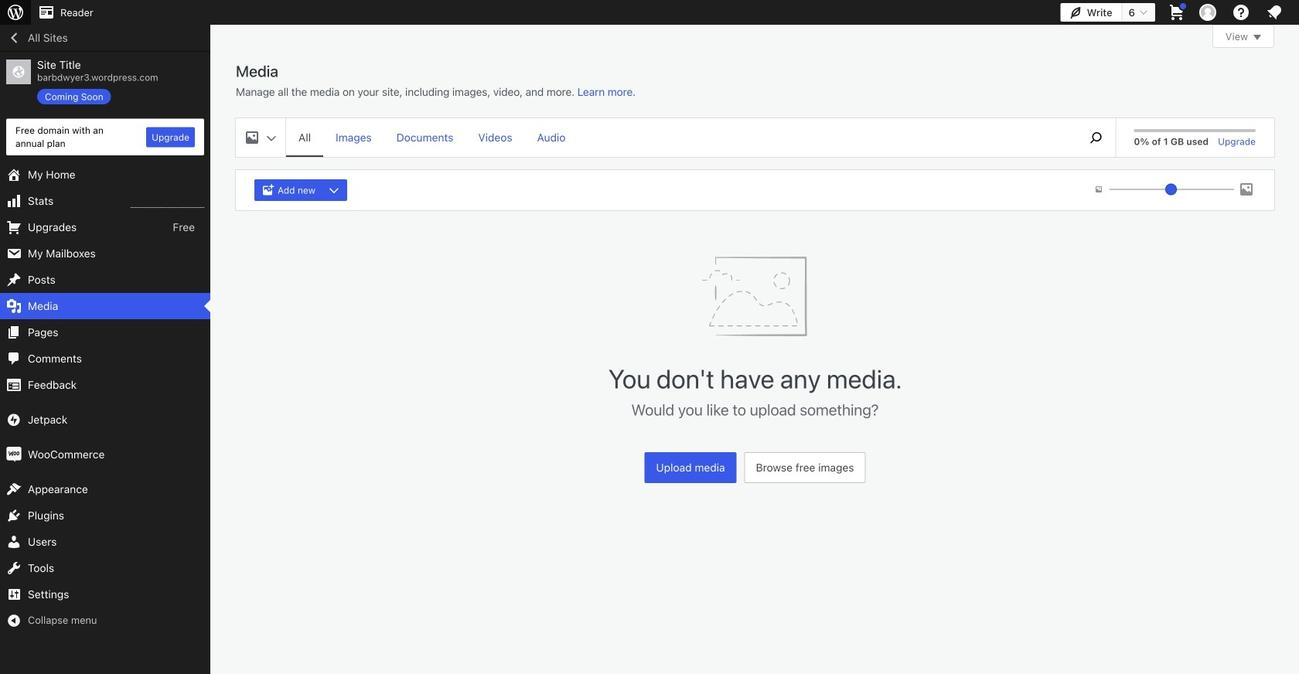 Task type: vqa. For each thing, say whether or not it's contained in the screenshot.
Something?
no



Task type: describe. For each thing, give the bounding box(es) containing it.
highest hourly views 0 image
[[131, 198, 204, 208]]

manage your sites image
[[6, 3, 25, 22]]

my shopping cart image
[[1168, 3, 1186, 22]]

help image
[[1232, 3, 1250, 22]]

closed image
[[1253, 35, 1261, 40]]

my profile image
[[1199, 4, 1216, 21]]



Task type: locate. For each thing, give the bounding box(es) containing it.
img image
[[6, 412, 22, 428], [6, 447, 22, 462]]

None search field
[[1077, 118, 1115, 157]]

1 img image from the top
[[6, 412, 22, 428]]

open search image
[[1077, 128, 1115, 147]]

0 vertical spatial img image
[[6, 412, 22, 428]]

1 vertical spatial img image
[[6, 447, 22, 462]]

manage your notifications image
[[1265, 3, 1284, 22]]

group
[[254, 179, 353, 201]]

main content
[[236, 25, 1274, 491]]

None range field
[[1109, 182, 1234, 196]]

menu
[[286, 118, 1069, 157]]

2 img image from the top
[[6, 447, 22, 462]]



